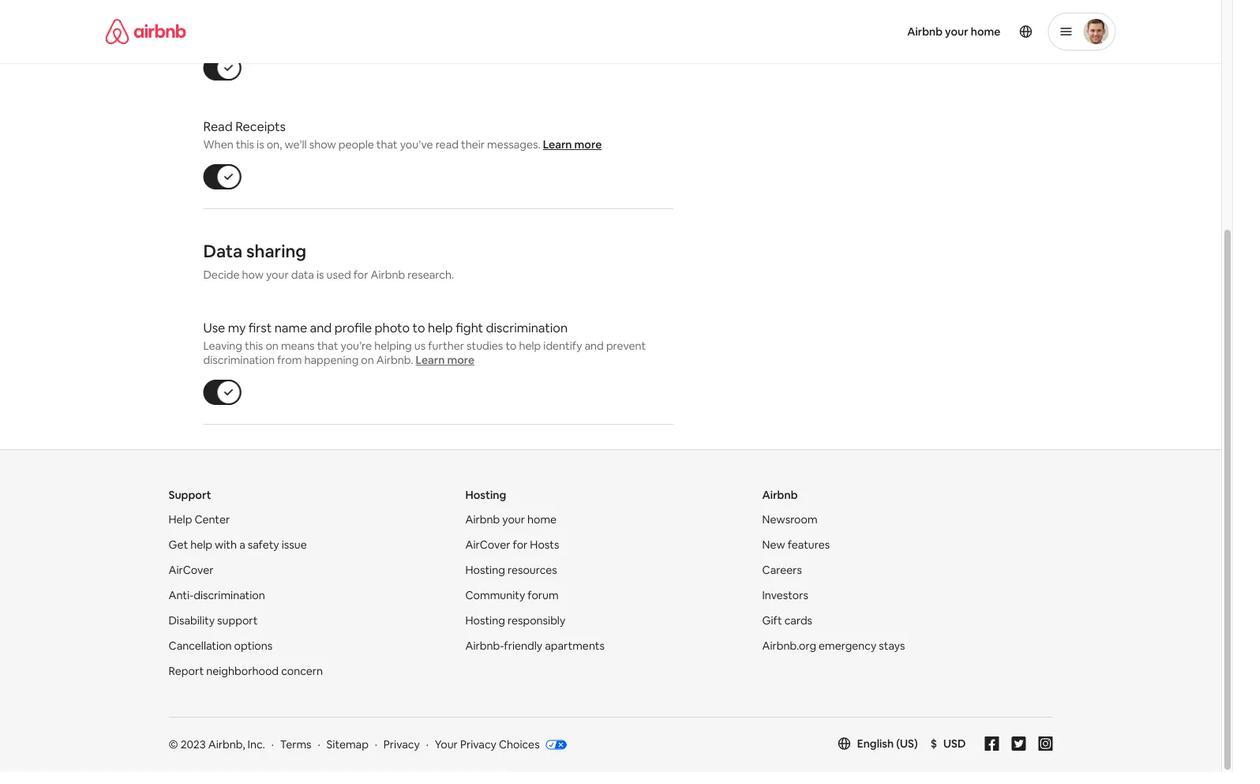 Task type: vqa. For each thing, say whether or not it's contained in the screenshot.
before
no



Task type: locate. For each thing, give the bounding box(es) containing it.
0 vertical spatial that
[[377, 138, 398, 152]]

you're
[[341, 339, 372, 353]]

support
[[169, 488, 211, 503]]

and up 'means'
[[310, 320, 332, 336]]

0 horizontal spatial is
[[257, 138, 264, 152]]

your privacy choices link
[[435, 738, 567, 753]]

airbnb your home link inside profile element
[[898, 15, 1011, 48]]

report
[[169, 665, 204, 679]]

learn inside read receipts when this is on, we'll show people that you've read their messages. learn more
[[543, 138, 572, 152]]

aircover up hosting resources
[[466, 538, 511, 552]]

2 privacy from the left
[[460, 738, 497, 752]]

get help with a safety issue
[[169, 538, 307, 552]]

1 horizontal spatial your
[[502, 513, 525, 527]]

sharing
[[246, 240, 307, 263]]

discrimination inside leaving this on means that you're helping us further studies to help identify and prevent discrimination from happening on airbnb.
[[203, 353, 275, 368]]

profile
[[335, 320, 372, 336]]

3 hosting from the top
[[466, 614, 505, 628]]

hosting for hosting
[[466, 488, 506, 503]]

to
[[413, 320, 425, 336], [506, 339, 517, 353]]

hosting
[[466, 488, 506, 503], [466, 564, 505, 578], [466, 614, 505, 628]]

is inside the data sharing decide how your data is used for airbnb research.
[[317, 268, 324, 282]]

that left the you're
[[317, 339, 338, 353]]

2 hosting from the top
[[466, 564, 505, 578]]

hosting resources
[[466, 564, 557, 578]]

and
[[310, 320, 332, 336], [585, 339, 604, 353]]

0 horizontal spatial aircover
[[169, 564, 214, 578]]

hosting responsibly
[[466, 614, 566, 628]]

0 horizontal spatial for
[[354, 268, 368, 282]]

that inside leaving this on means that you're helping us further studies to help identify and prevent discrimination from happening on airbnb.
[[317, 339, 338, 353]]

2 vertical spatial discrimination
[[194, 589, 265, 603]]

1 vertical spatial to
[[506, 339, 517, 353]]

discrimination up identify
[[486, 320, 568, 336]]

0 vertical spatial to
[[413, 320, 425, 336]]

data
[[291, 268, 314, 282]]

1 hosting from the top
[[466, 488, 506, 503]]

happening
[[304, 353, 359, 368]]

1 vertical spatial that
[[317, 339, 338, 353]]

0 horizontal spatial that
[[317, 339, 338, 353]]

1 horizontal spatial airbnb your home link
[[898, 15, 1011, 48]]

that inside read receipts when this is on, we'll show people that you've read their messages. learn more
[[377, 138, 398, 152]]

1 horizontal spatial to
[[506, 339, 517, 353]]

features
[[788, 538, 830, 552]]

1 vertical spatial home
[[528, 513, 557, 527]]

privacy left your
[[384, 738, 420, 752]]

2 vertical spatial hosting
[[466, 614, 505, 628]]

emergency
[[819, 639, 877, 654]]

1 vertical spatial your
[[266, 268, 289, 282]]

usd
[[944, 737, 966, 752]]

2 horizontal spatial help
[[519, 339, 541, 353]]

research.
[[408, 268, 454, 282]]

© 2023 airbnb, inc.
[[169, 738, 265, 752]]

1 horizontal spatial that
[[377, 138, 398, 152]]

leaving
[[203, 339, 242, 353]]

1 horizontal spatial is
[[317, 268, 324, 282]]

1 horizontal spatial aircover
[[466, 538, 511, 552]]

1 horizontal spatial more
[[575, 138, 602, 152]]

0 vertical spatial aircover
[[466, 538, 511, 552]]

1 horizontal spatial privacy
[[460, 738, 497, 752]]

read
[[436, 138, 459, 152]]

1 vertical spatial discrimination
[[203, 353, 275, 368]]

1 vertical spatial is
[[317, 268, 324, 282]]

privacy right your
[[460, 738, 497, 752]]

0 vertical spatial learn
[[543, 138, 572, 152]]

1 privacy from the left
[[384, 738, 420, 752]]

1 horizontal spatial help
[[428, 320, 453, 336]]

0 vertical spatial home
[[971, 24, 1001, 39]]

0 vertical spatial for
[[354, 268, 368, 282]]

your
[[945, 24, 969, 39], [266, 268, 289, 282], [502, 513, 525, 527]]

discrimination down my
[[203, 353, 275, 368]]

1 vertical spatial for
[[513, 538, 528, 552]]

aircover link
[[169, 564, 214, 578]]

concern
[[281, 665, 323, 679]]

1 vertical spatial this
[[245, 339, 263, 353]]

airbnb-friendly apartments link
[[466, 639, 605, 654]]

on left airbnb.
[[361, 353, 374, 368]]

learn more link
[[543, 138, 602, 152]]

is right data
[[317, 268, 324, 282]]

hosting up airbnb-
[[466, 614, 505, 628]]

airbnb your home link
[[898, 15, 1011, 48], [466, 513, 557, 527]]

this
[[236, 138, 254, 152], [245, 339, 263, 353]]

0 vertical spatial airbnb your home link
[[898, 15, 1011, 48]]

issue
[[282, 538, 307, 552]]

profile element
[[630, 0, 1116, 63]]

hosting for hosting responsibly
[[466, 614, 505, 628]]

0 horizontal spatial learn
[[416, 353, 445, 368]]

on down first
[[266, 339, 279, 353]]

privacy
[[384, 738, 420, 752], [460, 738, 497, 752]]

on
[[266, 339, 279, 353], [361, 353, 374, 368]]

discrimination up support
[[194, 589, 265, 603]]

careers link
[[763, 564, 802, 578]]

this down first
[[245, 339, 263, 353]]

us
[[414, 339, 426, 353]]

cancellation
[[169, 639, 232, 654]]

2023
[[181, 738, 206, 752]]

0 vertical spatial more
[[575, 138, 602, 152]]

0 horizontal spatial more
[[447, 353, 475, 368]]

gift cards link
[[763, 614, 813, 628]]

more right messages. at the left top
[[575, 138, 602, 152]]

0 vertical spatial airbnb your home
[[908, 24, 1001, 39]]

for right used
[[354, 268, 368, 282]]

1 vertical spatial and
[[585, 339, 604, 353]]

is
[[257, 138, 264, 152], [317, 268, 324, 282]]

airbnb
[[908, 24, 943, 39], [371, 268, 405, 282], [763, 488, 798, 503], [466, 513, 500, 527]]

help right get
[[191, 538, 212, 552]]

0 vertical spatial this
[[236, 138, 254, 152]]

1 vertical spatial aircover
[[169, 564, 214, 578]]

to right "studies"
[[506, 339, 517, 353]]

aircover up anti-
[[169, 564, 214, 578]]

to inside leaving this on means that you're helping us further studies to help identify and prevent discrimination from happening on airbnb.
[[506, 339, 517, 353]]

get help with a safety issue link
[[169, 538, 307, 552]]

airbnb your home inside profile element
[[908, 24, 1001, 39]]

is left on,
[[257, 138, 264, 152]]

hosting up the aircover for hosts
[[466, 488, 506, 503]]

when
[[203, 138, 234, 152]]

0 vertical spatial hosting
[[466, 488, 506, 503]]

hosting resources link
[[466, 564, 557, 578]]

0 horizontal spatial airbnb your home
[[466, 513, 557, 527]]

leaving this on means that you're helping us further studies to help identify and prevent discrimination from happening on airbnb.
[[203, 339, 646, 368]]

privacy link
[[384, 738, 420, 752]]

helping
[[375, 339, 412, 353]]

0 vertical spatial help
[[428, 320, 453, 336]]

airbnb inside the data sharing decide how your data is used for airbnb research.
[[371, 268, 405, 282]]

0 vertical spatial your
[[945, 24, 969, 39]]

and right identify
[[585, 339, 604, 353]]

0 horizontal spatial to
[[413, 320, 425, 336]]

your inside airbnb your home link
[[945, 24, 969, 39]]

studies
[[467, 339, 503, 353]]

anti-discrimination
[[169, 589, 265, 603]]

hosting up community
[[466, 564, 505, 578]]

1 vertical spatial hosting
[[466, 564, 505, 578]]

more down the fight
[[447, 353, 475, 368]]

to up us
[[413, 320, 425, 336]]

0 vertical spatial discrimination
[[486, 320, 568, 336]]

anti-
[[169, 589, 194, 603]]

discrimination
[[486, 320, 568, 336], [203, 353, 275, 368], [194, 589, 265, 603]]

airbnb.org
[[763, 639, 817, 654]]

how
[[242, 268, 264, 282]]

1 horizontal spatial and
[[585, 339, 604, 353]]

1 horizontal spatial airbnb your home
[[908, 24, 1001, 39]]

aircover for aircover for hosts
[[466, 538, 511, 552]]

0 vertical spatial and
[[310, 320, 332, 336]]

you've
[[400, 138, 433, 152]]

1 horizontal spatial home
[[971, 24, 1001, 39]]

airbnb.
[[377, 353, 413, 368]]

1 horizontal spatial for
[[513, 538, 528, 552]]

home inside profile element
[[971, 24, 1001, 39]]

1 vertical spatial help
[[519, 339, 541, 353]]

disability
[[169, 614, 215, 628]]

0 horizontal spatial privacy
[[384, 738, 420, 752]]

2 horizontal spatial your
[[945, 24, 969, 39]]

help up further
[[428, 320, 453, 336]]

airbnb.org emergency stays link
[[763, 639, 906, 654]]

0 horizontal spatial your
[[266, 268, 289, 282]]

$
[[931, 737, 938, 752]]

0 vertical spatial is
[[257, 138, 264, 152]]

0 horizontal spatial home
[[528, 513, 557, 527]]

help
[[428, 320, 453, 336], [519, 339, 541, 353], [191, 538, 212, 552]]

this down receipts
[[236, 138, 254, 152]]

1 horizontal spatial learn
[[543, 138, 572, 152]]

0 horizontal spatial airbnb your home link
[[466, 513, 557, 527]]

help left identify
[[519, 339, 541, 353]]

responsibly
[[508, 614, 566, 628]]

anti-discrimination link
[[169, 589, 265, 603]]

identify
[[544, 339, 582, 353]]

investors
[[763, 589, 809, 603]]

0 horizontal spatial and
[[310, 320, 332, 336]]

navigate to instagram image
[[1039, 737, 1053, 752]]

$ usd
[[931, 737, 966, 752]]

get
[[169, 538, 188, 552]]

report neighborhood concern link
[[169, 665, 323, 679]]

english (us) button
[[839, 737, 918, 752]]

2 vertical spatial help
[[191, 538, 212, 552]]

help center
[[169, 513, 230, 527]]

hosting for hosting resources
[[466, 564, 505, 578]]

for left hosts
[[513, 538, 528, 552]]

further
[[428, 339, 464, 353]]

hosting responsibly link
[[466, 614, 566, 628]]

that left you've
[[377, 138, 398, 152]]



Task type: describe. For each thing, give the bounding box(es) containing it.
1 vertical spatial learn
[[416, 353, 445, 368]]

your
[[435, 738, 458, 752]]

choices
[[499, 738, 540, 752]]

navigate to twitter image
[[1012, 737, 1026, 752]]

support
[[217, 614, 258, 628]]

show
[[309, 138, 336, 152]]

0 horizontal spatial help
[[191, 538, 212, 552]]

2 vertical spatial your
[[502, 513, 525, 527]]

report neighborhood concern
[[169, 665, 323, 679]]

cards
[[785, 614, 813, 628]]

stays
[[879, 639, 906, 654]]

1 vertical spatial airbnb your home
[[466, 513, 557, 527]]

hosts
[[530, 538, 560, 552]]

aircover for hosts link
[[466, 538, 560, 552]]

terms
[[280, 738, 312, 752]]

airbnb-friendly apartments
[[466, 639, 605, 654]]

english
[[857, 737, 894, 752]]

data sharing decide how your data is used for airbnb research.
[[203, 240, 454, 282]]

sitemap link
[[327, 738, 369, 752]]

use
[[203, 320, 225, 336]]

community forum link
[[466, 589, 559, 603]]

your privacy choices
[[435, 738, 540, 752]]

with
[[215, 538, 237, 552]]

learn more
[[416, 353, 475, 368]]

messages.
[[487, 138, 541, 152]]

this inside read receipts when this is on, we'll show people that you've read their messages. learn more
[[236, 138, 254, 152]]

safety
[[248, 538, 279, 552]]

we'll
[[285, 138, 307, 152]]

new features link
[[763, 538, 830, 552]]

learn more button
[[416, 353, 475, 368]]

1 vertical spatial airbnb your home link
[[466, 513, 557, 527]]

your inside the data sharing decide how your data is used for airbnb research.
[[266, 268, 289, 282]]

inc.
[[248, 738, 265, 752]]

this inside leaving this on means that you're helping us further studies to help identify and prevent discrimination from happening on airbnb.
[[245, 339, 263, 353]]

from
[[277, 353, 302, 368]]

is inside read receipts when this is on, we'll show people that you've read their messages. learn more
[[257, 138, 264, 152]]

read receipts when this is on, we'll show people that you've read their messages. learn more
[[203, 118, 602, 152]]

on,
[[267, 138, 282, 152]]

community
[[466, 589, 525, 603]]

new features
[[763, 538, 830, 552]]

aircover for aircover link
[[169, 564, 214, 578]]

©
[[169, 738, 178, 752]]

forum
[[528, 589, 559, 603]]

for inside the data sharing decide how your data is used for airbnb research.
[[354, 268, 368, 282]]

more inside read receipts when this is on, we'll show people that you've read their messages. learn more
[[575, 138, 602, 152]]

receipts
[[235, 118, 286, 135]]

airbnb inside profile element
[[908, 24, 943, 39]]

my
[[228, 320, 246, 336]]

gift cards
[[763, 614, 813, 628]]

read
[[203, 118, 233, 135]]

careers
[[763, 564, 802, 578]]

sitemap
[[327, 738, 369, 752]]

name
[[275, 320, 307, 336]]

fight
[[456, 320, 483, 336]]

help
[[169, 513, 192, 527]]

community forum
[[466, 589, 559, 603]]

neighborhood
[[206, 665, 279, 679]]

people
[[339, 138, 374, 152]]

aircover for hosts
[[466, 538, 560, 552]]

1 horizontal spatial on
[[361, 353, 374, 368]]

airbnb.org emergency stays
[[763, 639, 906, 654]]

1 vertical spatial more
[[447, 353, 475, 368]]

means
[[281, 339, 315, 353]]

help inside leaving this on means that you're helping us further studies to help identify and prevent discrimination from happening on airbnb.
[[519, 339, 541, 353]]

used
[[327, 268, 351, 282]]

cancellation options link
[[169, 639, 273, 654]]

data
[[203, 240, 243, 263]]

newsroom
[[763, 513, 818, 527]]

disability support
[[169, 614, 258, 628]]

and inside leaving this on means that you're helping us further studies to help identify and prevent discrimination from happening on airbnb.
[[585, 339, 604, 353]]

navigate to facebook image
[[985, 737, 999, 752]]

options
[[234, 639, 273, 654]]

resources
[[508, 564, 557, 578]]

0 horizontal spatial on
[[266, 339, 279, 353]]

airbnb-
[[466, 639, 504, 654]]

friendly
[[504, 639, 543, 654]]

investors link
[[763, 589, 809, 603]]

disability support link
[[169, 614, 258, 628]]

prevent
[[606, 339, 646, 353]]

(us)
[[897, 737, 918, 752]]

their
[[461, 138, 485, 152]]

newsroom link
[[763, 513, 818, 527]]

decide
[[203, 268, 240, 282]]

·
[[271, 738, 274, 752]]



